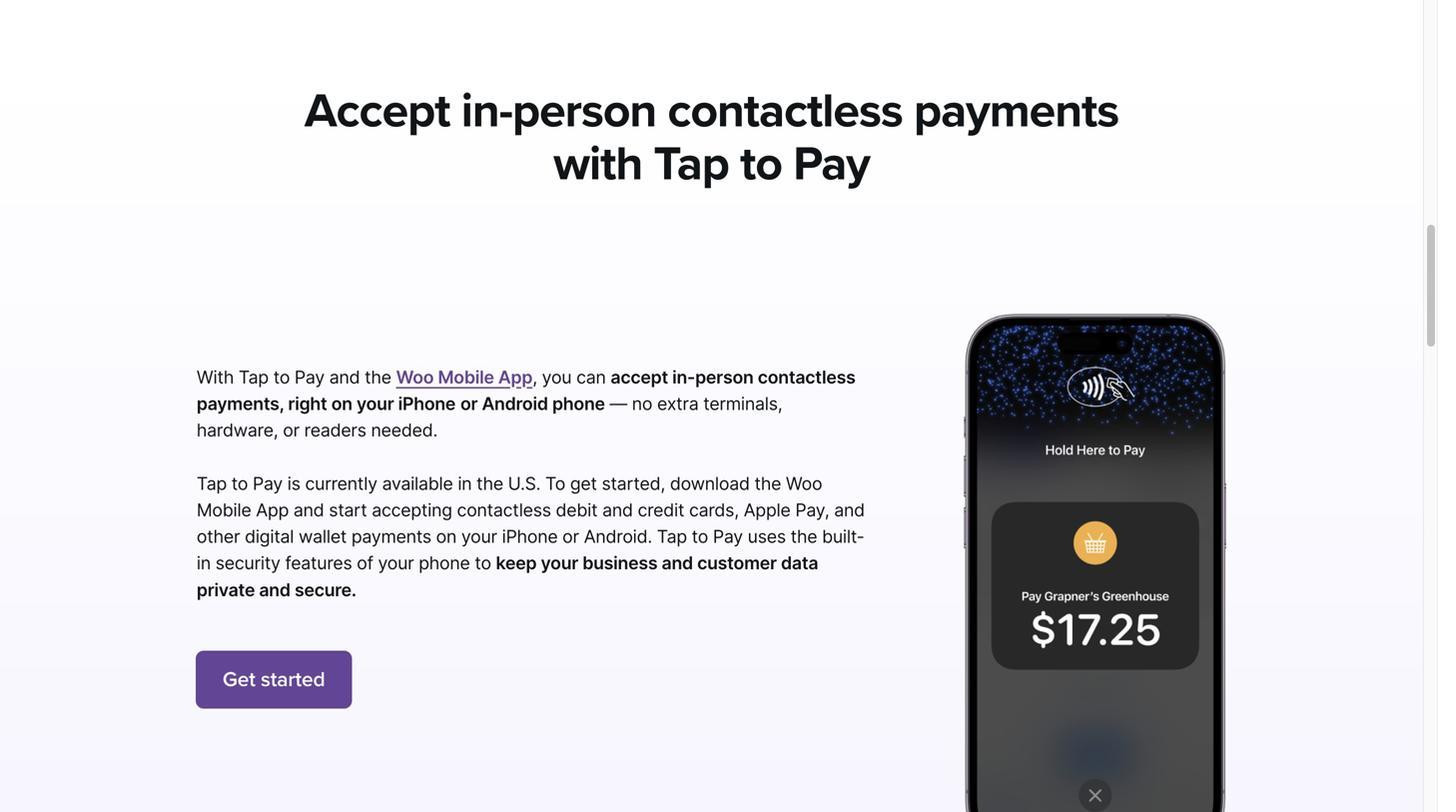 Task type: locate. For each thing, give the bounding box(es) containing it.
private
[[197, 579, 255, 601]]

0 vertical spatial in-
[[461, 82, 513, 140]]

with
[[197, 366, 234, 388]]

and down security
[[259, 579, 291, 601]]

right
[[288, 393, 327, 415]]

1 horizontal spatial app
[[499, 366, 533, 388]]

1 vertical spatial payments
[[352, 526, 432, 548]]

person
[[513, 82, 657, 140], [696, 366, 754, 388]]

1 horizontal spatial in-
[[673, 366, 696, 388]]

get started
[[223, 667, 325, 693]]

accept
[[611, 366, 668, 388]]

1 vertical spatial mobile
[[197, 500, 251, 521]]

on up readers
[[331, 393, 353, 415]]

readers
[[304, 420, 367, 441]]

phone down 'can'
[[552, 393, 605, 415]]

app
[[499, 366, 533, 388], [256, 500, 289, 521]]

started,
[[602, 473, 666, 494]]

credit
[[638, 500, 685, 521]]

contactless inside accept in-person contactless payments, right on your iphone
[[758, 366, 856, 388]]

— no extra terminals, hardware, or readers needed.
[[197, 393, 783, 441]]

0 horizontal spatial iphone
[[398, 393, 456, 415]]

and up the android.
[[603, 500, 633, 521]]

phone
[[552, 393, 605, 415], [419, 553, 470, 574]]

1 horizontal spatial on
[[436, 526, 457, 548]]

on
[[331, 393, 353, 415], [436, 526, 457, 548]]

iphone up "keep"
[[502, 526, 558, 548]]

to
[[741, 135, 782, 193], [274, 366, 290, 388], [232, 473, 248, 494], [692, 526, 709, 548], [475, 553, 491, 574]]

app up the "digital"
[[256, 500, 289, 521]]

person inside accept in-person contactless payments, right on your iphone
[[696, 366, 754, 388]]

tap to pay is currently available in the u.s. to get started, download the woo mobile app and start accepting contactless debit and credit cards, apple pay, and other digital wallet payments on your iphone or android. tap to pay uses the built- in security features of your phone to
[[197, 473, 865, 574]]

in-
[[461, 82, 513, 140], [673, 366, 696, 388]]

and
[[329, 366, 360, 388], [294, 500, 324, 521], [603, 500, 633, 521], [835, 500, 865, 521], [662, 553, 693, 574], [259, 579, 291, 601]]

on down accepting
[[436, 526, 457, 548]]

woo mobile app link
[[396, 366, 533, 388]]

is
[[288, 473, 301, 494]]

or android phone
[[461, 393, 605, 415]]

your
[[357, 393, 394, 415], [462, 526, 498, 548], [378, 553, 414, 574], [541, 553, 579, 574]]

1 horizontal spatial phone
[[552, 393, 605, 415]]

to inside accept in-person contactless payments with tap to pay
[[741, 135, 782, 193]]

apple
[[744, 500, 791, 521]]

0 vertical spatial contactless
[[668, 82, 903, 140]]

1 horizontal spatial mobile
[[438, 366, 494, 388]]

1 vertical spatial phone
[[419, 553, 470, 574]]

pay,
[[796, 500, 830, 521]]

woo up pay,
[[786, 473, 823, 494]]

accept in-person contactless payments with tap to pay
[[305, 82, 1119, 193]]

0 horizontal spatial or
[[283, 420, 300, 441]]

or
[[461, 393, 478, 415], [283, 420, 300, 441], [563, 526, 579, 548]]

1 horizontal spatial iphone
[[502, 526, 558, 548]]

1 vertical spatial in-
[[673, 366, 696, 388]]

accept
[[305, 82, 450, 140]]

2 horizontal spatial or
[[563, 526, 579, 548]]

0 vertical spatial payments
[[914, 82, 1119, 140]]

0 horizontal spatial mobile
[[197, 500, 251, 521]]

iphone
[[398, 393, 456, 415], [502, 526, 558, 548]]

phone down accepting
[[419, 553, 470, 574]]

1 vertical spatial iphone
[[502, 526, 558, 548]]

0 horizontal spatial person
[[513, 82, 657, 140]]

iphone inside tap to pay is currently available in the u.s. to get started, download the woo mobile app and start accepting contactless debit and credit cards, apple pay, and other digital wallet payments on your iphone or android. tap to pay uses the built- in security features of your phone to
[[502, 526, 558, 548]]

keep
[[496, 553, 537, 574]]

mobile
[[438, 366, 494, 388], [197, 500, 251, 521]]

android
[[482, 393, 548, 415]]

available
[[382, 473, 453, 494]]

tap
[[654, 135, 729, 193], [239, 366, 269, 388], [197, 473, 227, 494], [657, 526, 687, 548]]

or down woo mobile app link
[[461, 393, 478, 415]]

on inside accept in-person contactless payments, right on your iphone
[[331, 393, 353, 415]]

mobile up other
[[197, 500, 251, 521]]

1 vertical spatial in
[[197, 553, 211, 574]]

1 vertical spatial woo
[[786, 473, 823, 494]]

android.
[[584, 526, 653, 548]]

1 vertical spatial contactless
[[758, 366, 856, 388]]

1 horizontal spatial woo
[[786, 473, 823, 494]]

0 horizontal spatial phone
[[419, 553, 470, 574]]

no
[[632, 393, 653, 415]]

1 vertical spatial or
[[283, 420, 300, 441]]

1 horizontal spatial in
[[458, 473, 472, 494]]

and down credit
[[662, 553, 693, 574]]

tap up the payments,
[[239, 366, 269, 388]]

1 vertical spatial app
[[256, 500, 289, 521]]

mobile up — no extra terminals, hardware, or readers needed.
[[438, 366, 494, 388]]

get
[[223, 667, 256, 693]]

in- inside accept in-person contactless payments, right on your iphone
[[673, 366, 696, 388]]

1 horizontal spatial payments
[[914, 82, 1119, 140]]

woo inside tap to pay is currently available in the u.s. to get started, download the woo mobile app and start accepting contactless debit and credit cards, apple pay, and other digital wallet payments on your iphone or android. tap to pay uses the built- in security features of your phone to
[[786, 473, 823, 494]]

0 horizontal spatial in-
[[461, 82, 513, 140]]

contactless
[[668, 82, 903, 140], [758, 366, 856, 388], [457, 500, 551, 521]]

and up readers
[[329, 366, 360, 388]]

,
[[533, 366, 537, 388]]

business
[[583, 553, 658, 574]]

or down debit
[[563, 526, 579, 548]]

in down other
[[197, 553, 211, 574]]

accept in-person contactless payments, right on your iphone
[[197, 366, 856, 415]]

0 horizontal spatial payments
[[352, 526, 432, 548]]

0 vertical spatial person
[[513, 82, 657, 140]]

1 horizontal spatial person
[[696, 366, 754, 388]]

payments inside tap to pay is currently available in the u.s. to get started, download the woo mobile app and start accepting contactless debit and credit cards, apple pay, and other digital wallet payments on your iphone or android. tap to pay uses the built- in security features of your phone to
[[352, 526, 432, 548]]

tap right with
[[654, 135, 729, 193]]

digital
[[245, 526, 294, 548]]

2 vertical spatial or
[[563, 526, 579, 548]]

in
[[458, 473, 472, 494], [197, 553, 211, 574]]

payments,
[[197, 393, 284, 415]]

customer
[[698, 553, 777, 574]]

0 horizontal spatial app
[[256, 500, 289, 521]]

the up needed.
[[365, 366, 392, 388]]

1 vertical spatial on
[[436, 526, 457, 548]]

0 vertical spatial woo
[[396, 366, 434, 388]]

features
[[285, 553, 352, 574]]

person inside accept in-person contactless payments with tap to pay
[[513, 82, 657, 140]]

or down right
[[283, 420, 300, 441]]

in- inside accept in-person contactless payments with tap to pay
[[461, 82, 513, 140]]

0 vertical spatial or
[[461, 393, 478, 415]]

pay
[[794, 135, 870, 193], [295, 366, 325, 388], [253, 473, 283, 494], [713, 526, 743, 548]]

started
[[261, 667, 325, 693]]

in right available at bottom left
[[458, 473, 472, 494]]

iphone inside accept in-person contactless payments, right on your iphone
[[398, 393, 456, 415]]

woo up needed.
[[396, 366, 434, 388]]

0 vertical spatial iphone
[[398, 393, 456, 415]]

accepting
[[372, 500, 452, 521]]

0 vertical spatial in
[[458, 473, 472, 494]]

in- for accept
[[673, 366, 696, 388]]

your right "keep"
[[541, 553, 579, 574]]

the
[[365, 366, 392, 388], [477, 473, 504, 494], [755, 473, 782, 494], [791, 526, 818, 548]]

app up android
[[499, 366, 533, 388]]

payments
[[914, 82, 1119, 140], [352, 526, 432, 548]]

woo
[[396, 366, 434, 388], [786, 473, 823, 494]]

1 vertical spatial person
[[696, 366, 754, 388]]

your down with tap to pay and the woo mobile app , you can
[[357, 393, 394, 415]]

0 vertical spatial on
[[331, 393, 353, 415]]

or inside — no extra terminals, hardware, or readers needed.
[[283, 420, 300, 441]]

0 horizontal spatial on
[[331, 393, 353, 415]]

iphone up needed.
[[398, 393, 456, 415]]

0 horizontal spatial woo
[[396, 366, 434, 388]]

with
[[554, 135, 643, 193]]

person for accept
[[696, 366, 754, 388]]

phone inside tap to pay is currently available in the u.s. to get started, download the woo mobile app and start accepting contactless debit and credit cards, apple pay, and other digital wallet payments on your iphone or android. tap to pay uses the built- in security features of your phone to
[[419, 553, 470, 574]]

2 vertical spatial contactless
[[457, 500, 551, 521]]

contactless inside accept in-person contactless payments with tap to pay
[[668, 82, 903, 140]]



Task type: vqa. For each thing, say whether or not it's contained in the screenshot.
Design Sell Online 12 Tips for great ecommerce website design
no



Task type: describe. For each thing, give the bounding box(es) containing it.
contactless for accept in-person contactless payments, right on your iphone
[[758, 366, 856, 388]]

cards,
[[689, 500, 739, 521]]

u.s.
[[508, 473, 541, 494]]

your inside the keep your business and customer data private and secure.
[[541, 553, 579, 574]]

your inside accept in-person contactless payments, right on your iphone
[[357, 393, 394, 415]]

and up built-
[[835, 500, 865, 521]]

payments inside accept in-person contactless payments with tap to pay
[[914, 82, 1119, 140]]

0 vertical spatial phone
[[552, 393, 605, 415]]

contactless for accept in-person contactless payments with tap to pay
[[668, 82, 903, 140]]

tap up other
[[197, 473, 227, 494]]

keep your business and customer data private and secure.
[[197, 553, 819, 601]]

extra
[[657, 393, 699, 415]]

download
[[670, 473, 750, 494]]

your up "keep"
[[462, 526, 498, 548]]

can
[[577, 366, 606, 388]]

in- for accept
[[461, 82, 513, 140]]

security
[[216, 553, 281, 574]]

contactless inside tap to pay is currently available in the u.s. to get started, download the woo mobile app and start accepting contactless debit and credit cards, apple pay, and other digital wallet payments on your iphone or android. tap to pay uses the built- in security features of your phone to
[[457, 500, 551, 521]]

secure.
[[295, 579, 357, 601]]

to
[[546, 473, 566, 494]]

other
[[197, 526, 240, 548]]

on inside tap to pay is currently available in the u.s. to get started, download the woo mobile app and start accepting contactless debit and credit cards, apple pay, and other digital wallet payments on your iphone or android. tap to pay uses the built- in security features of your phone to
[[436, 526, 457, 548]]

iphone with tao to pay enabled image
[[964, 314, 1227, 812]]

hardware,
[[197, 420, 278, 441]]

get
[[570, 473, 597, 494]]

0 horizontal spatial in
[[197, 553, 211, 574]]

1 horizontal spatial or
[[461, 393, 478, 415]]

wallet
[[299, 526, 347, 548]]

0 vertical spatial app
[[499, 366, 533, 388]]

you
[[542, 366, 572, 388]]

and up 'wallet' at the left
[[294, 500, 324, 521]]

with tap to pay and the woo mobile app , you can
[[197, 366, 611, 388]]

needed.
[[371, 420, 438, 441]]

person for accept
[[513, 82, 657, 140]]

the up data
[[791, 526, 818, 548]]

the left the u.s.
[[477, 473, 504, 494]]

data
[[781, 553, 819, 574]]

the up apple
[[755, 473, 782, 494]]

your right of
[[378, 553, 414, 574]]

mobile inside tap to pay is currently available in the u.s. to get started, download the woo mobile app and start accepting contactless debit and credit cards, apple pay, and other digital wallet payments on your iphone or android. tap to pay uses the built- in security features of your phone to
[[197, 500, 251, 521]]

debit
[[556, 500, 598, 521]]

pay inside accept in-person contactless payments with tap to pay
[[794, 135, 870, 193]]

start
[[329, 500, 367, 521]]

terminals,
[[704, 393, 783, 415]]

tap down credit
[[657, 526, 687, 548]]

0 vertical spatial mobile
[[438, 366, 494, 388]]

of
[[357, 553, 373, 574]]

uses
[[748, 526, 786, 548]]

app inside tap to pay is currently available in the u.s. to get started, download the woo mobile app and start accepting contactless debit and credit cards, apple pay, and other digital wallet payments on your iphone or android. tap to pay uses the built- in security features of your phone to
[[256, 500, 289, 521]]

built-
[[822, 526, 865, 548]]

currently
[[305, 473, 378, 494]]

or inside tap to pay is currently available in the u.s. to get started, download the woo mobile app and start accepting contactless debit and credit cards, apple pay, and other digital wallet payments on your iphone or android. tap to pay uses the built- in security features of your phone to
[[563, 526, 579, 548]]

get started link
[[196, 651, 352, 709]]

tap inside accept in-person contactless payments with tap to pay
[[654, 135, 729, 193]]

—
[[610, 393, 628, 415]]



